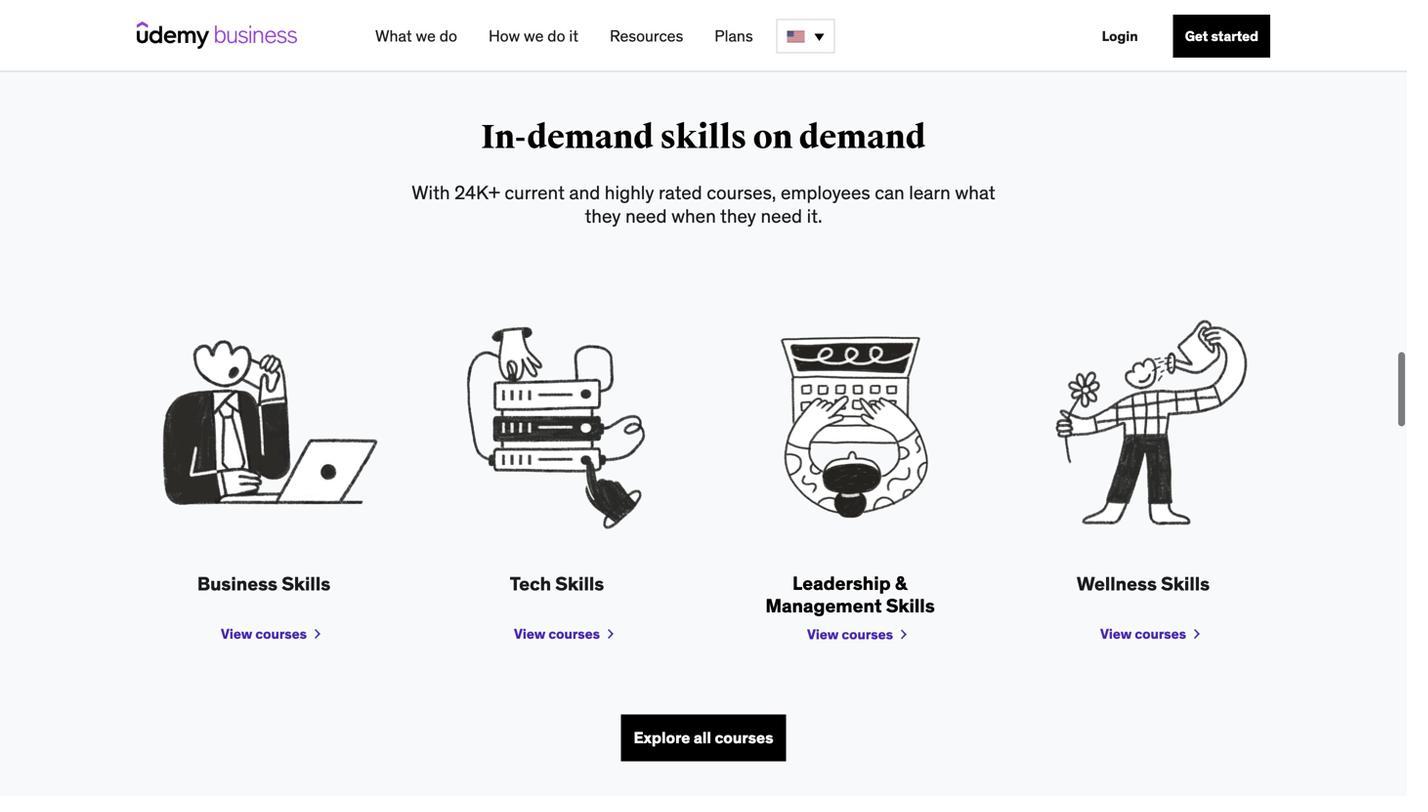 Task type: vqa. For each thing, say whether or not it's contained in the screenshot.
first View courses Link from the left
yes



Task type: locate. For each thing, give the bounding box(es) containing it.
do right what
[[440, 26, 458, 46]]

what we do
[[375, 26, 458, 46]]

1 do from the left
[[440, 26, 458, 46]]

management
[[766, 595, 882, 618]]

we inside dropdown button
[[524, 26, 544, 46]]

we
[[416, 26, 436, 46], [524, 26, 544, 46]]

get started
[[1186, 27, 1259, 45]]

1 view from the left
[[221, 626, 253, 643]]

learn
[[910, 181, 951, 204]]

2 do from the left
[[548, 26, 566, 46]]

courses
[[256, 626, 307, 643], [549, 626, 600, 643], [1136, 626, 1187, 643], [842, 626, 894, 644], [715, 729, 774, 749]]

need left it.
[[761, 204, 803, 228]]

1 horizontal spatial need
[[761, 204, 803, 228]]

view for wellness skills
[[1101, 626, 1132, 643]]

courses down business skills
[[256, 626, 307, 643]]

it.
[[807, 204, 823, 228]]

it
[[569, 26, 579, 46]]

login button
[[1091, 15, 1150, 58]]

0 horizontal spatial view courses
[[221, 626, 307, 643]]

how we do it
[[489, 26, 579, 46]]

1 view courses from the left
[[221, 626, 307, 643]]

1 we from the left
[[416, 26, 436, 46]]

1 horizontal spatial demand
[[800, 117, 927, 158]]

courses down wellness skills
[[1136, 626, 1187, 643]]

view courses link down tech skills
[[514, 625, 600, 644]]

do
[[440, 26, 458, 46], [548, 26, 566, 46]]

courses down management
[[842, 626, 894, 644]]

1 horizontal spatial they
[[721, 204, 757, 228]]

resources
[[610, 26, 684, 46]]

demand up can
[[800, 117, 927, 158]]

explore all courses
[[634, 729, 774, 749]]

skills for business skills
[[282, 573, 331, 596]]

what
[[375, 26, 412, 46]]

view courses link down business skills
[[221, 625, 307, 644]]

view down management
[[808, 626, 839, 644]]

we right what
[[416, 26, 436, 46]]

on
[[754, 117, 793, 158]]

do for what we do
[[440, 26, 458, 46]]

demand
[[527, 117, 654, 158], [800, 117, 927, 158]]

do for how we do it
[[548, 26, 566, 46]]

skills right management
[[887, 595, 935, 618]]

business
[[197, 573, 278, 596]]

view for business skills
[[221, 626, 253, 643]]

view courses
[[221, 626, 307, 643], [514, 626, 600, 643], [1101, 626, 1187, 643]]

skills inside leadership & management skills view courses
[[887, 595, 935, 618]]

3 view courses link from the left
[[1101, 625, 1187, 644]]

courses down tech skills
[[549, 626, 600, 643]]

skills right wellness
[[1162, 573, 1210, 596]]

skills for tech skills
[[556, 573, 604, 596]]

tech
[[510, 573, 551, 596]]

rated
[[659, 181, 703, 204]]

get
[[1186, 27, 1209, 45]]

courses for business
[[256, 626, 307, 643]]

view courses link
[[221, 625, 307, 644], [514, 625, 600, 644], [1101, 625, 1187, 644], [808, 625, 894, 645]]

0 horizontal spatial they
[[585, 204, 621, 228]]

and
[[570, 181, 601, 204]]

courses right all
[[715, 729, 774, 749]]

4 view from the left
[[808, 626, 839, 644]]

2 view from the left
[[514, 626, 546, 643]]

skills right tech
[[556, 573, 604, 596]]

view down tech
[[514, 626, 546, 643]]

with
[[412, 181, 450, 204]]

we inside popup button
[[416, 26, 436, 46]]

1 horizontal spatial we
[[524, 26, 544, 46]]

3 view from the left
[[1101, 626, 1132, 643]]

view courses link for business
[[221, 625, 307, 644]]

skills
[[282, 573, 331, 596], [556, 573, 604, 596], [1162, 573, 1210, 596], [887, 595, 935, 618]]

1 horizontal spatial do
[[548, 26, 566, 46]]

0 horizontal spatial demand
[[527, 117, 654, 158]]

they right the when
[[721, 204, 757, 228]]

0 horizontal spatial need
[[626, 204, 667, 228]]

2 view courses link from the left
[[514, 625, 600, 644]]

demand up 'and'
[[527, 117, 654, 158]]

view courses for tech
[[514, 626, 600, 643]]

view courses down wellness skills
[[1101, 626, 1187, 643]]

we right the how
[[524, 26, 544, 46]]

need left the when
[[626, 204, 667, 228]]

0 horizontal spatial we
[[416, 26, 436, 46]]

view courses link down wellness skills
[[1101, 625, 1187, 644]]

view courses down business skills
[[221, 626, 307, 643]]

courses,
[[707, 181, 777, 204]]

udemy business image
[[137, 22, 297, 49]]

started
[[1212, 27, 1259, 45]]

explore all courses button
[[621, 715, 787, 762]]

view courses link down management
[[808, 625, 894, 645]]

1 view courses link from the left
[[221, 625, 307, 644]]

2 view courses from the left
[[514, 626, 600, 643]]

view down wellness
[[1101, 626, 1132, 643]]

courses inside leadership & management skills view courses
[[842, 626, 894, 644]]

view courses down tech skills
[[514, 626, 600, 643]]

current
[[505, 181, 565, 204]]

2 horizontal spatial view courses
[[1101, 626, 1187, 643]]

all
[[694, 729, 712, 749]]

view
[[221, 626, 253, 643], [514, 626, 546, 643], [1101, 626, 1132, 643], [808, 626, 839, 644]]

2 we from the left
[[524, 26, 544, 46]]

skills for wellness skills
[[1162, 573, 1210, 596]]

do left it in the left of the page
[[548, 26, 566, 46]]

need
[[626, 204, 667, 228], [761, 204, 803, 228]]

0 horizontal spatial do
[[440, 26, 458, 46]]

they right current
[[585, 204, 621, 228]]

view down business
[[221, 626, 253, 643]]

do inside dropdown button
[[548, 26, 566, 46]]

do inside popup button
[[440, 26, 458, 46]]

business skills
[[197, 573, 331, 596]]

skills right business
[[282, 573, 331, 596]]

they
[[585, 204, 621, 228], [721, 204, 757, 228]]

3 view courses from the left
[[1101, 626, 1187, 643]]

1 horizontal spatial view courses
[[514, 626, 600, 643]]

what
[[956, 181, 996, 204]]

with 24k+ current and highly rated courses, employees can learn what they need when they need it.
[[412, 181, 996, 228]]



Task type: describe. For each thing, give the bounding box(es) containing it.
leadership & management skills view courses
[[766, 572, 935, 644]]

&
[[895, 572, 908, 596]]

1 they from the left
[[585, 204, 621, 228]]

employees
[[781, 181, 871, 204]]

menu navigation
[[360, 0, 1271, 72]]

view courses for wellness
[[1101, 626, 1187, 643]]

resources button
[[602, 19, 692, 54]]

how
[[489, 26, 520, 46]]

view courses link for tech
[[514, 625, 600, 644]]

view courses link for wellness
[[1101, 625, 1187, 644]]

we for what
[[416, 26, 436, 46]]

tech skills
[[510, 573, 604, 596]]

skills
[[661, 117, 747, 158]]

4 view courses link from the left
[[808, 625, 894, 645]]

get started link
[[1174, 15, 1271, 58]]

plans button
[[707, 19, 761, 54]]

explore all courses link
[[621, 715, 787, 762]]

1 demand from the left
[[527, 117, 654, 158]]

highly
[[605, 181, 655, 204]]

when
[[672, 204, 716, 228]]

in-
[[481, 117, 527, 158]]

2 need from the left
[[761, 204, 803, 228]]

login
[[1102, 27, 1139, 45]]

courses for wellness
[[1136, 626, 1187, 643]]

what we do button
[[368, 19, 465, 54]]

in-demand skills on demand
[[481, 117, 927, 158]]

2 they from the left
[[721, 204, 757, 228]]

wellness skills
[[1077, 573, 1210, 596]]

plans
[[715, 26, 754, 46]]

view courses for business
[[221, 626, 307, 643]]

explore
[[634, 729, 691, 749]]

view for tech skills
[[514, 626, 546, 643]]

2 demand from the left
[[800, 117, 927, 158]]

view inside leadership & management skills view courses
[[808, 626, 839, 644]]

courses for tech
[[549, 626, 600, 643]]

1 need from the left
[[626, 204, 667, 228]]

leadership
[[793, 572, 891, 596]]

we for how
[[524, 26, 544, 46]]

24k+
[[455, 181, 500, 204]]

how we do it button
[[481, 19, 587, 54]]

can
[[875, 181, 905, 204]]

wellness
[[1077, 573, 1158, 596]]

courses inside explore all courses button
[[715, 729, 774, 749]]



